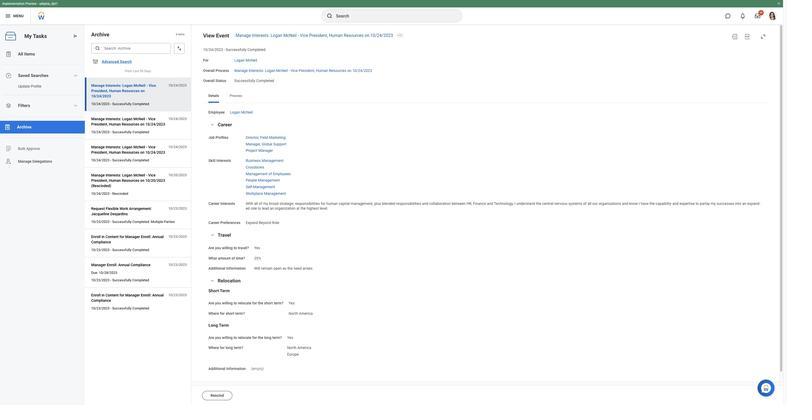 Task type: locate. For each thing, give the bounding box(es) containing it.
long term button
[[209, 323, 229, 328]]

0 vertical spatial where
[[209, 311, 219, 316]]

1 vertical spatial an
[[270, 206, 274, 211]]

additional down what at the bottom
[[209, 266, 226, 271]]

resources for first manage interests: logan mcneil - vice president, human resources on 10/24/2023 button from the top
[[122, 89, 140, 93]]

justify image
[[5, 13, 11, 19]]

0 vertical spatial north
[[289, 311, 298, 316]]

term inside short term group
[[220, 288, 230, 293]]

items selected list containing business management
[[246, 157, 300, 196]]

search
[[120, 59, 132, 64]]

1 additional information from the top
[[209, 266, 246, 271]]

are you willing to relocate for the short term?
[[209, 301, 284, 305]]

short term button
[[209, 288, 230, 293]]

2 overall from the top
[[203, 79, 215, 83]]

archive button
[[0, 121, 85, 134]]

1 are from the top
[[209, 246, 214, 250]]

1 vertical spatial north america
[[287, 346, 311, 350]]

willing inside long term group
[[222, 335, 233, 340]]

content down desjardins
[[106, 235, 119, 239]]

yes element for are you willing to relocate for the long term?
[[287, 334, 293, 340]]

relocate
[[238, 301, 252, 305], [238, 335, 252, 340]]

open
[[274, 266, 282, 271]]

0 horizontal spatial i
[[515, 201, 516, 206]]

an right the into
[[743, 201, 747, 206]]

1 horizontal spatial 10/20/2023
[[169, 173, 187, 177]]

management up management of employees link
[[262, 158, 284, 163]]

management of employees link
[[246, 171, 291, 176]]

1 vertical spatial in
[[102, 293, 105, 297]]

0 vertical spatial enroll
[[91, 235, 101, 239]]

manage delegations
[[18, 159, 52, 163]]

you
[[215, 246, 221, 250], [215, 301, 221, 305], [215, 335, 221, 340]]

where for long term?
[[209, 346, 244, 350]]

items selected list for job profiles
[[246, 134, 295, 153]]

manage inside "list"
[[18, 159, 31, 163]]

1 vertical spatial short
[[226, 311, 235, 316]]

relocate for long term
[[238, 335, 252, 340]]

president, inside the "manage interests: logan mcneil - vice president, human resources on 10/20/2023 (rescinded)"
[[91, 178, 108, 183]]

and right finance
[[487, 201, 494, 206]]

to up where for long term?
[[234, 335, 237, 340]]

yes element for are you willing to travel?
[[254, 245, 260, 250]]

1 in from the top
[[102, 235, 105, 239]]

logan mcneil link up the overall status element
[[235, 57, 257, 62]]

0 horizontal spatial long
[[226, 346, 233, 350]]

1 vertical spatial chevron down image
[[209, 123, 216, 127]]

advanced search button
[[100, 56, 134, 67]]

additional information inside travel group
[[209, 266, 246, 271]]

enroll: inside 'button'
[[107, 263, 117, 267]]

1 vertical spatial content
[[106, 293, 119, 297]]

4 and from the left
[[673, 201, 679, 206]]

yes for are you willing to travel?
[[254, 246, 260, 250]]

enroll down due:
[[91, 293, 101, 297]]

archive inside item list element
[[91, 31, 109, 38]]

yes element
[[254, 245, 260, 250], [289, 300, 295, 305], [287, 334, 293, 340]]

in down 'due: 10/28/2023'
[[102, 293, 105, 297]]

logan mcneil up the overall status element
[[235, 58, 257, 62]]

content down 10/28/2023
[[106, 293, 119, 297]]

0 horizontal spatial an
[[270, 206, 274, 211]]

interests right 'skill'
[[217, 158, 231, 163]]

all items button
[[0, 48, 85, 61]]

1 vertical spatial term
[[219, 323, 229, 328]]

interests
[[217, 158, 231, 163], [221, 201, 235, 206]]

enroll
[[91, 235, 101, 239], [91, 293, 101, 297]]

overall process
[[203, 68, 229, 73]]

north america element inside items selected list
[[287, 345, 311, 350]]

logan mcneil link up career button on the left top
[[230, 109, 253, 114]]

where for long
[[209, 346, 219, 350]]

of
[[269, 172, 272, 176], [259, 201, 262, 206], [584, 201, 587, 206], [232, 256, 235, 260]]

1 vertical spatial clipboard image
[[4, 124, 11, 130]]

1 vertical spatial enroll:
[[107, 263, 117, 267]]

my
[[263, 201, 268, 206], [711, 201, 716, 206]]

relocate up where for long term?
[[238, 335, 252, 340]]

and left expertise
[[673, 201, 679, 206]]

1 vertical spatial manage interests: logan mcneil - vice president, human resources on 10/24/2023 button
[[91, 116, 166, 127]]

are up what at the bottom
[[209, 246, 214, 250]]

where up long
[[209, 311, 219, 316]]

relocate up where for short term? at left bottom
[[238, 301, 252, 305]]

on inside the "manage interests: logan mcneil - vice president, human resources on 10/20/2023 (rescinded)"
[[140, 178, 145, 183]]

manage
[[236, 33, 251, 38], [235, 68, 248, 73], [91, 83, 105, 88], [91, 117, 105, 121], [91, 145, 105, 149], [18, 159, 31, 163], [91, 173, 105, 177]]

2 vertical spatial are
[[209, 335, 214, 340]]

to up where for short term? at left bottom
[[234, 301, 237, 305]]

vice for second manage interests: logan mcneil - vice president, human resources on 10/24/2023 button from the bottom
[[148, 117, 156, 121]]

(empty)
[[251, 366, 264, 371]]

information left the (empty)
[[226, 366, 246, 371]]

0 vertical spatial overall
[[203, 68, 215, 73]]

expand beyond role element
[[246, 220, 280, 225]]

where
[[209, 311, 219, 316], [209, 346, 219, 350]]

process right details
[[230, 94, 242, 98]]

clipboard image up "rename" image
[[4, 124, 11, 130]]

yes for are you willing to relocate for the long term?
[[287, 335, 293, 340]]

transformation import image
[[73, 33, 78, 39]]

my tasks element
[[0, 24, 85, 405]]

an down 'broad'
[[270, 206, 274, 211]]

items
[[178, 33, 185, 36]]

list
[[0, 48, 85, 168]]

1 horizontal spatial all
[[588, 201, 592, 206]]

to inside short term group
[[234, 301, 237, 305]]

0 vertical spatial are
[[209, 246, 214, 250]]

travel
[[218, 232, 231, 238]]

you inside short term group
[[215, 301, 221, 305]]

of inside items selected list
[[269, 172, 272, 176]]

content for first enroll in content for manager enroll: annual compliance button from the bottom
[[106, 293, 119, 297]]

where inside long term group
[[209, 346, 219, 350]]

1 you from the top
[[215, 246, 221, 250]]

in down jacqueline
[[102, 235, 105, 239]]

and left know
[[623, 201, 629, 206]]

1 enroll from the top
[[91, 235, 101, 239]]

1 vertical spatial interests
[[221, 201, 235, 206]]

1 vertical spatial search image
[[95, 46, 100, 51]]

completed inside the overall status element
[[256, 79, 274, 83]]

yes
[[254, 246, 260, 250], [289, 301, 295, 305], [287, 335, 293, 340]]

0 vertical spatial logan mcneil
[[235, 58, 257, 62]]

compliance for 1st enroll in content for manager enroll: annual compliance button from the top of the item list element
[[91, 240, 111, 244]]

workplace
[[246, 191, 263, 196]]

vice for first manage interests: logan mcneil - vice president, human resources on 10/24/2023 button from the top
[[149, 83, 156, 88]]

i
[[515, 201, 516, 206], [639, 201, 640, 206]]

1 horizontal spatial archive
[[91, 31, 109, 38]]

1 vertical spatial chevron down image
[[209, 233, 216, 237]]

1 10/23/2023 - successfully completed from the top
[[91, 248, 149, 252]]

1 willing from the top
[[222, 246, 233, 250]]

collaboration
[[429, 201, 451, 206]]

information down time?
[[226, 266, 246, 271]]

2 where from the top
[[209, 346, 219, 350]]

1 vertical spatial long
[[226, 346, 233, 350]]

2 additional from the top
[[209, 366, 226, 371]]

fullscreen image
[[761, 33, 767, 40]]

1 vertical spatial overall
[[203, 79, 215, 83]]

additional information element
[[254, 263, 313, 271]]

human inside the "manage interests: logan mcneil - vice president, human resources on 10/20/2023 (rescinded)"
[[109, 178, 121, 183]]

logan mcneil up career button on the left top
[[230, 110, 253, 114]]

management
[[262, 158, 284, 163], [246, 172, 268, 176], [258, 178, 280, 182], [253, 185, 275, 189], [264, 191, 286, 196]]

2 are from the top
[[209, 301, 214, 305]]

additional information for relocation
[[209, 366, 246, 371]]

information for relocation
[[226, 366, 246, 371]]

adeptai_dpt1
[[39, 2, 58, 6]]

vice for manage interests: logan mcneil - vice president, human resources on 10/20/2023 (rescinded) button
[[148, 173, 156, 177]]

2 enroll in content for manager enroll: annual compliance button from the top
[[91, 292, 166, 304]]

overall left status
[[203, 79, 215, 83]]

term right long
[[219, 323, 229, 328]]

2 manage interests: logan mcneil - vice president, human resources on 10/24/2023 button from the top
[[91, 116, 166, 127]]

8
[[176, 33, 177, 36]]

employees
[[273, 172, 291, 176]]

2 vertical spatial enroll:
[[141, 293, 151, 297]]

responsibilities up highest
[[295, 201, 320, 206]]

0 vertical spatial additional information
[[209, 266, 246, 271]]

job profiles
[[209, 135, 229, 140]]

10/23/2023 - successfully completed for 1st enroll in content for manager enroll: annual compliance button from the top of the item list element
[[91, 248, 149, 252]]

additional information for travel
[[209, 266, 246, 271]]

additional inside travel group
[[209, 266, 226, 271]]

where down long
[[209, 346, 219, 350]]

for inside with all of my broad strategic responsibilities for human capital management, plus blended responsibilities and collaboration between hr, finance and technology, i understand the central nervous systems of all our organizations and know i have the capability and expertise to parlay my successes into an expand ed role to lead an organization at the highest level.
[[321, 201, 326, 206]]

my tasks
[[24, 33, 47, 39]]

manager
[[259, 148, 273, 153], [125, 235, 140, 239], [91, 263, 106, 267], [125, 293, 140, 297]]

yes inside long term group
[[287, 335, 293, 340]]

chevron down image inside relocation group
[[209, 279, 216, 283]]

willing up where for short term? at left bottom
[[222, 301, 233, 305]]

0 horizontal spatial all
[[254, 201, 258, 206]]

2 enroll in content for manager enroll: annual compliance from the top
[[91, 293, 164, 303]]

president, for first manage interests: logan mcneil - vice president, human resources on 10/24/2023 button from the top
[[91, 89, 108, 93]]

0 horizontal spatial chevron down image
[[74, 104, 78, 108]]

1 vertical spatial logan mcneil link
[[230, 109, 253, 114]]

to inside long term group
[[234, 335, 237, 340]]

view printable version (pdf) image
[[745, 33, 751, 40]]

perspective image
[[5, 102, 12, 109]]

enroll in content for manager enroll: annual compliance for first enroll in content for manager enroll: annual compliance button from the bottom
[[91, 293, 164, 303]]

0 horizontal spatial 10/20/2023
[[145, 178, 165, 183]]

willing
[[222, 246, 233, 250], [222, 301, 233, 305], [222, 335, 233, 340]]

vice inside the "manage interests: logan mcneil - vice president, human resources on 10/20/2023 (rescinded)"
[[148, 173, 156, 177]]

0 vertical spatial yes element
[[254, 245, 260, 250]]

all left our
[[588, 201, 592, 206]]

0 vertical spatial annual
[[152, 235, 164, 239]]

north america
[[289, 311, 313, 316], [287, 346, 311, 350]]

1 information from the top
[[226, 266, 246, 271]]

2 willing from the top
[[222, 301, 233, 305]]

clipboard image inside all items button
[[5, 51, 12, 57]]

career up profiles
[[218, 122, 232, 127]]

Search Workday  search field
[[336, 10, 451, 22]]

0 vertical spatial search image
[[327, 13, 333, 19]]

you inside long term group
[[215, 335, 221, 340]]

chevron down image inside the filters dropdown button
[[74, 104, 78, 108]]

manage interests: logan mcneil - vice president, human resources on 10/24/2023 link for process
[[235, 67, 372, 73]]

1 vertical spatial 10/20/2023
[[145, 178, 165, 183]]

0 horizontal spatial archive
[[17, 124, 31, 130]]

1 overall from the top
[[203, 68, 215, 73]]

i left understand
[[515, 201, 516, 206]]

chevron down image for relocation
[[209, 279, 216, 283]]

1 vertical spatial relocate
[[238, 335, 252, 340]]

to inside travel group
[[234, 246, 237, 250]]

2 relocate from the top
[[238, 335, 252, 340]]

are inside short term group
[[209, 301, 214, 305]]

manager, global support
[[246, 142, 287, 146]]

manage interests: logan mcneil - vice president, human resources on 10/24/2023
[[236, 33, 393, 38], [235, 68, 372, 73], [91, 83, 156, 98], [91, 117, 165, 126], [91, 145, 165, 154]]

1 all from the left
[[254, 201, 258, 206]]

0 vertical spatial term
[[220, 288, 230, 293]]

management down the management of employees
[[258, 178, 280, 182]]

europe element
[[287, 351, 299, 356]]

and left "collaboration"
[[422, 201, 429, 206]]

management inside "link"
[[253, 185, 275, 189]]

willing up where for long term?
[[222, 335, 233, 340]]

overall down for at the top left of page
[[203, 68, 215, 73]]

systems
[[569, 201, 583, 206]]

willing up the what amount of time?
[[222, 246, 233, 250]]

1 vertical spatial yes element
[[289, 300, 295, 305]]

3 you from the top
[[215, 335, 221, 340]]

1 vertical spatial information
[[226, 366, 246, 371]]

self-management link
[[246, 184, 275, 189]]

rescind
[[211, 393, 224, 398]]

management up workplace management link
[[253, 185, 275, 189]]

items selected list for skill interests
[[246, 157, 300, 196]]

in
[[102, 235, 105, 239], [102, 293, 105, 297]]

logan mcneil link for 10/24/2023 - successfully completed
[[235, 57, 257, 62]]

tab list
[[203, 90, 769, 103]]

1 vertical spatial yes
[[289, 301, 295, 305]]

business
[[246, 158, 261, 163]]

long term
[[209, 323, 229, 328]]

1 where from the top
[[209, 311, 219, 316]]

self-
[[246, 185, 253, 189]]

1 vertical spatial willing
[[222, 301, 233, 305]]

logan mcneil for 10/24/2023 - successfully completed
[[235, 58, 257, 62]]

term down relocation button
[[220, 288, 230, 293]]

in for first enroll in content for manager enroll: annual compliance button from the bottom
[[102, 293, 105, 297]]

export to excel image
[[732, 33, 738, 40]]

1 vertical spatial additional
[[209, 366, 226, 371]]

level.
[[320, 206, 329, 211]]

long term group
[[209, 323, 764, 357]]

items selected list containing director, field marketing
[[246, 134, 295, 153]]

1 content from the top
[[106, 235, 119, 239]]

0 vertical spatial clipboard image
[[5, 51, 12, 57]]

you up what at the bottom
[[215, 246, 221, 250]]

information inside travel group
[[226, 266, 246, 271]]

2 content from the top
[[106, 293, 119, 297]]

1 vertical spatial annual
[[118, 263, 130, 267]]

capital
[[339, 201, 350, 206]]

america inside short term group
[[299, 311, 313, 316]]

of left time?
[[232, 256, 235, 260]]

completed
[[248, 48, 266, 52], [256, 79, 274, 83], [133, 102, 149, 106], [133, 130, 149, 134], [133, 158, 149, 162], [133, 248, 149, 252], [133, 278, 149, 282], [133, 306, 149, 310]]

my
[[24, 33, 32, 39]]

items selected list for where for long term?
[[287, 345, 320, 357]]

2 information from the top
[[226, 366, 246, 371]]

list containing all items
[[0, 48, 85, 168]]

view event
[[203, 32, 229, 39]]

management for self-
[[253, 185, 275, 189]]

to left parlay
[[696, 201, 700, 206]]

1 vertical spatial enroll
[[91, 293, 101, 297]]

information inside relocation group
[[226, 366, 246, 371]]

skill interests
[[209, 158, 231, 163]]

career up travel 'button'
[[209, 221, 220, 225]]

arises
[[303, 266, 313, 271]]

interests up preferences
[[221, 201, 235, 206]]

3 are from the top
[[209, 335, 214, 340]]

jacqueline
[[91, 212, 109, 216]]

1 vertical spatial enroll in content for manager enroll: annual compliance
[[91, 293, 164, 303]]

career up career preferences
[[209, 201, 220, 206]]

due:
[[91, 271, 98, 275]]

archive right transformation import icon
[[91, 31, 109, 38]]

additional down where for long term?
[[209, 366, 226, 371]]

33
[[760, 11, 763, 14]]

0 vertical spatial additional
[[209, 266, 226, 271]]

additional inside relocation group
[[209, 366, 226, 371]]

additional information down the what amount of time?
[[209, 266, 246, 271]]

are down short
[[209, 301, 214, 305]]

filters button
[[0, 99, 85, 112]]

career group
[[209, 121, 764, 226]]

logan inside the "manage interests: logan mcneil - vice president, human resources on 10/20/2023 (rescinded)"
[[122, 173, 133, 177]]

manage inside the "manage interests: logan mcneil - vice president, human resources on 10/20/2023 (rescinded)"
[[91, 173, 105, 177]]

my up lead
[[263, 201, 268, 206]]

where inside short term group
[[209, 311, 219, 316]]

resources inside the "manage interests: logan mcneil - vice president, human resources on 10/20/2023 (rescinded)"
[[122, 178, 139, 183]]

management up 'broad'
[[264, 191, 286, 196]]

0 horizontal spatial responsibilities
[[295, 201, 320, 206]]

search image
[[327, 13, 333, 19], [95, 46, 100, 51]]

relocate inside long term group
[[238, 335, 252, 340]]

profile
[[31, 84, 41, 88]]

1 horizontal spatial chevron down image
[[209, 123, 216, 127]]

my right parlay
[[711, 201, 716, 206]]

1 vertical spatial career
[[209, 201, 220, 206]]

0 horizontal spatial my
[[263, 201, 268, 206]]

0 vertical spatial in
[[102, 235, 105, 239]]

vice for 3rd manage interests: logan mcneil - vice president, human resources on 10/24/2023 button from the top
[[148, 145, 156, 149]]

- inside menu banner
[[37, 2, 39, 6]]

the inside "additional information" element
[[288, 266, 293, 271]]

1 vertical spatial america
[[298, 346, 311, 350]]

all
[[18, 51, 23, 57]]

2 vertical spatial yes
[[287, 335, 293, 340]]

compliance
[[91, 240, 111, 244], [131, 263, 151, 267], [91, 298, 111, 303]]

career for career interests
[[209, 201, 220, 206]]

1 vertical spatial 10/23/2023 - successfully completed
[[91, 278, 149, 282]]

clock check image
[[5, 72, 12, 79]]

will remain open as the need arises
[[254, 266, 313, 271]]

2 vertical spatial annual
[[152, 293, 164, 297]]

you down short term
[[215, 301, 221, 305]]

enroll for first enroll in content for manager enroll: annual compliance button from the bottom
[[91, 293, 101, 297]]

north america element inside short term group
[[289, 310, 313, 316]]

items selected list containing north america
[[287, 345, 320, 357]]

information for travel
[[226, 266, 246, 271]]

1 vertical spatial items selected list
[[246, 157, 300, 196]]

vice
[[300, 33, 308, 38], [291, 68, 298, 73], [149, 83, 156, 88], [148, 117, 156, 121], [148, 145, 156, 149], [148, 173, 156, 177]]

searches
[[31, 73, 49, 78]]

3 10/23/2023 - successfully completed from the top
[[91, 306, 149, 310]]

are down long
[[209, 335, 214, 340]]

to for are you willing to travel?
[[234, 246, 237, 250]]

sort image
[[177, 46, 182, 51]]

to right role
[[258, 206, 261, 211]]

president, for manage interests: logan mcneil - vice president, human resources on 10/20/2023 (rescinded) button
[[91, 178, 108, 183]]

additional information down where for long term?
[[209, 366, 246, 371]]

1 vertical spatial archive
[[17, 124, 31, 130]]

1 vertical spatial you
[[215, 301, 221, 305]]

clipboard image inside archive button
[[4, 124, 11, 130]]

term for short term
[[220, 288, 230, 293]]

clipboard image left all
[[5, 51, 12, 57]]

chevron down image
[[74, 104, 78, 108], [209, 123, 216, 127]]

all up role
[[254, 201, 258, 206]]

term inside long term group
[[219, 323, 229, 328]]

1 horizontal spatial i
[[639, 201, 640, 206]]

1 horizontal spatial my
[[711, 201, 716, 206]]

0 vertical spatial willing
[[222, 246, 233, 250]]

1 vertical spatial manage interests: logan mcneil - vice president, human resources on 10/24/2023 link
[[235, 67, 372, 73]]

career button
[[218, 122, 232, 127]]

archive
[[91, 31, 109, 38], [17, 124, 31, 130]]

chevron down image
[[74, 74, 78, 78], [209, 233, 216, 237], [209, 279, 216, 283]]

human for second manage interests: logan mcneil - vice president, human resources on 10/24/2023 button from the bottom
[[109, 122, 121, 126]]

expand
[[748, 201, 761, 206]]

overall for overall status
[[203, 79, 215, 83]]

0 vertical spatial logan mcneil link
[[235, 57, 257, 62]]

2 in from the top
[[102, 293, 105, 297]]

0 vertical spatial long
[[264, 335, 272, 340]]

to left 'travel?'
[[234, 246, 237, 250]]

relocate inside short term group
[[238, 301, 252, 305]]

i left have
[[639, 201, 640, 206]]

0 vertical spatial interests
[[217, 158, 231, 163]]

management of employees
[[246, 172, 291, 176]]

where for short
[[209, 311, 219, 316]]

2 vertical spatial chevron down image
[[209, 279, 216, 283]]

0 vertical spatial north america
[[289, 311, 313, 316]]

responsibilities right blended
[[396, 201, 421, 206]]

1 i from the left
[[515, 201, 516, 206]]

manage interests: logan mcneil - vice president, human resources on 10/20/2023 (rescinded) button
[[91, 172, 166, 189]]

additional information inside relocation group
[[209, 366, 246, 371]]

relocation group
[[209, 278, 764, 371]]

tab list containing details
[[203, 90, 769, 103]]

human for 3rd manage interests: logan mcneil - vice president, human resources on 10/24/2023 button from the top
[[109, 150, 121, 154]]

chevron down image inside travel group
[[209, 233, 216, 237]]

1 vertical spatial north
[[287, 346, 297, 350]]

know
[[630, 201, 639, 206]]

notifications large image
[[741, 13, 746, 19]]

1 enroll in content for manager enroll: annual compliance from the top
[[91, 235, 164, 244]]

2 vertical spatial you
[[215, 335, 221, 340]]

1 vertical spatial logan mcneil
[[230, 110, 253, 114]]

1 vertical spatial enroll in content for manager enroll: annual compliance button
[[91, 292, 166, 304]]

items selected list inside long term group
[[287, 345, 320, 357]]

are inside long term group
[[209, 335, 214, 340]]

items
[[24, 51, 35, 57]]

1 additional from the top
[[209, 266, 226, 271]]

1 horizontal spatial short
[[264, 301, 273, 305]]

willing for short term
[[222, 301, 233, 305]]

2 vertical spatial career
[[209, 221, 220, 225]]

manage interests: logan mcneil - vice president, human resources on 10/24/2023 link
[[236, 33, 393, 38], [235, 67, 372, 73]]

2 vertical spatial manage interests: logan mcneil - vice president, human resources on 10/24/2023 button
[[91, 144, 166, 156]]

you down long term
[[215, 335, 221, 340]]

are you willing to relocate for the long term?
[[209, 335, 282, 340]]

manager inside 'button'
[[91, 263, 106, 267]]

yes inside travel group
[[254, 246, 260, 250]]

1 relocate from the top
[[238, 301, 252, 305]]

0 vertical spatial enroll in content for manager enroll: annual compliance
[[91, 235, 164, 244]]

compliance for first enroll in content for manager enroll: annual compliance button from the bottom
[[91, 298, 111, 303]]

career preferences
[[209, 221, 241, 225]]

where for short term?
[[209, 311, 245, 316]]

0 horizontal spatial process
[[216, 68, 229, 73]]

configure image
[[92, 58, 99, 65]]

compliance inside 'button'
[[131, 263, 151, 267]]

clipboard image
[[5, 51, 12, 57], [4, 124, 11, 130]]

resources for manage interests: logan mcneil - vice president, human resources on 10/20/2023 (rescinded) button
[[122, 178, 139, 183]]

1 vertical spatial north america element
[[287, 345, 311, 350]]

2 vertical spatial items selected list
[[287, 345, 320, 357]]

0 vertical spatial manage interests: logan mcneil - vice president, human resources on 10/24/2023 button
[[91, 82, 166, 99]]

0 vertical spatial enroll in content for manager enroll: annual compliance button
[[91, 234, 166, 245]]

2 vertical spatial yes element
[[287, 334, 293, 340]]

1 vertical spatial additional information
[[209, 366, 246, 371]]

process
[[216, 68, 229, 73], [230, 94, 242, 98]]

0 vertical spatial relocate
[[238, 301, 252, 305]]

and
[[422, 201, 429, 206], [487, 201, 494, 206], [623, 201, 629, 206], [673, 201, 679, 206]]

north america element
[[289, 310, 313, 316], [287, 345, 311, 350]]

management,
[[351, 201, 374, 206]]

3 willing from the top
[[222, 335, 233, 340]]

1 vertical spatial are
[[209, 301, 214, 305]]

items selected list
[[246, 134, 295, 153], [246, 157, 300, 196], [287, 345, 320, 357]]

process up status
[[216, 68, 229, 73]]

interests for skill interests
[[217, 158, 231, 163]]

2 additional information from the top
[[209, 366, 246, 371]]

human for manage interests: logan mcneil - vice president, human resources on 10/20/2023 (rescinded) button
[[109, 178, 121, 183]]

annual for first enroll in content for manager enroll: annual compliance button from the bottom
[[152, 293, 164, 297]]

2 and from the left
[[487, 201, 494, 206]]

0 vertical spatial compliance
[[91, 240, 111, 244]]

1 vertical spatial where
[[209, 346, 219, 350]]

of up people management link
[[269, 172, 272, 176]]

2 you from the top
[[215, 301, 221, 305]]

1 horizontal spatial search image
[[327, 13, 333, 19]]

of up lead
[[259, 201, 262, 206]]

0 horizontal spatial short
[[226, 311, 235, 316]]

0 vertical spatial north america element
[[289, 310, 313, 316]]

clipboard image for archive
[[4, 124, 11, 130]]

archive down filters
[[17, 124, 31, 130]]

willing inside short term group
[[222, 301, 233, 305]]

enroll down jacqueline
[[91, 235, 101, 239]]

2 enroll from the top
[[91, 293, 101, 297]]

0 vertical spatial an
[[743, 201, 747, 206]]



Task type: describe. For each thing, give the bounding box(es) containing it.
with
[[246, 201, 253, 206]]

all items
[[18, 51, 35, 57]]

search image inside item list element
[[95, 46, 100, 51]]

you inside travel group
[[215, 246, 221, 250]]

additional for travel
[[209, 266, 226, 271]]

annual inside manager enroll: annual compliance 'button'
[[118, 263, 130, 267]]

enroll for 1st enroll in content for manager enroll: annual compliance button from the top of the item list element
[[91, 235, 101, 239]]

user plus image
[[5, 158, 12, 165]]

annual for 1st enroll in content for manager enroll: annual compliance button from the top of the item list element
[[152, 235, 164, 239]]

of right systems
[[584, 201, 587, 206]]

due: 10/28/2023
[[91, 271, 117, 275]]

role
[[251, 206, 257, 211]]

clipboard image for all items
[[5, 51, 12, 57]]

organizations
[[599, 201, 622, 206]]

travel button
[[218, 232, 231, 238]]

approve
[[26, 146, 40, 151]]

3 and from the left
[[623, 201, 629, 206]]

finance
[[474, 201, 487, 206]]

self-management
[[246, 185, 275, 189]]

need
[[294, 266, 302, 271]]

preferences
[[221, 221, 241, 225]]

10/20/2023 inside the "manage interests: logan mcneil - vice president, human resources on 10/20/2023 (rescinded)"
[[145, 178, 165, 183]]

overall for overall process
[[203, 68, 215, 73]]

manage interests: logan mcneil - vice president, human resources on 10/24/2023 link for event
[[236, 33, 393, 38]]

1 responsibilities from the left
[[295, 201, 320, 206]]

bulk approve
[[18, 146, 40, 151]]

- inside the "manage interests: logan mcneil - vice president, human resources on 10/20/2023 (rescinded)"
[[146, 173, 147, 177]]

business management link
[[246, 157, 284, 163]]

tasks
[[33, 33, 47, 39]]

saved searches button
[[0, 69, 85, 82]]

as
[[283, 266, 287, 271]]

manager inside items selected list
[[259, 148, 273, 153]]

human for first manage interests: logan mcneil - vice president, human resources on 10/24/2023 button from the top
[[109, 89, 121, 93]]

menu
[[13, 14, 24, 18]]

yes inside short term group
[[289, 301, 295, 305]]

successfully inside the overall status element
[[235, 79, 255, 83]]

bulk approve link
[[0, 142, 85, 155]]

overall status
[[203, 79, 226, 83]]

flexible
[[106, 207, 119, 211]]

mcneil inside the "manage interests: logan mcneil - vice president, human resources on 10/20/2023 (rescinded)"
[[133, 173, 145, 177]]

management for workplace
[[264, 191, 286, 196]]

menu banner
[[0, 0, 784, 24]]

content for 1st enroll in content for manager enroll: annual compliance button from the top of the item list element
[[106, 235, 119, 239]]

blended
[[382, 201, 396, 206]]

1 enroll in content for manager enroll: annual compliance button from the top
[[91, 234, 166, 245]]

short term group
[[209, 288, 764, 316]]

update
[[18, 84, 30, 88]]

days
[[144, 69, 151, 73]]

are you willing to travel?
[[209, 246, 249, 250]]

0 vertical spatial 10/20/2023
[[169, 173, 187, 177]]

bulk
[[18, 146, 25, 151]]

3 manage interests: logan mcneil - vice president, human resources on 10/24/2023 button from the top
[[91, 144, 166, 156]]

saved searches
[[18, 73, 49, 78]]

manage interests: logan mcneil - vice president, human resources on 10/24/2023 for second manage interests: logan mcneil - vice president, human resources on 10/24/2023 button from the bottom
[[91, 117, 165, 126]]

you for short
[[215, 301, 221, 305]]

crossbows
[[246, 165, 264, 169]]

successes
[[717, 201, 735, 206]]

at
[[297, 206, 300, 211]]

(rescinded)
[[91, 184, 111, 188]]

1 horizontal spatial process
[[230, 94, 242, 98]]

workplace management
[[246, 191, 286, 196]]

25% element
[[254, 255, 261, 260]]

north inside items selected list
[[287, 346, 297, 350]]

the inside long term group
[[258, 335, 263, 340]]

resources for second manage interests: logan mcneil - vice president, human resources on 10/24/2023 button from the bottom
[[122, 122, 139, 126]]

plus
[[375, 201, 381, 206]]

manage interests: logan mcneil - vice president, human resources on 10/24/2023 for 3rd manage interests: logan mcneil - vice president, human resources on 10/24/2023 button from the top
[[91, 145, 165, 154]]

profiles
[[216, 135, 229, 140]]

what
[[209, 256, 217, 260]]

chevron down image inside career group
[[209, 123, 216, 127]]

enroll in content for manager enroll: annual compliance for 1st enroll in content for manager enroll: annual compliance button from the top of the item list element
[[91, 235, 164, 244]]

strategic
[[280, 201, 294, 206]]

item list element
[[85, 24, 192, 405]]

1 my from the left
[[263, 201, 268, 206]]

career interests
[[209, 201, 235, 206]]

you for long
[[215, 335, 221, 340]]

travel group
[[209, 232, 764, 271]]

profile logan mcneil image
[[769, 12, 777, 21]]

are for short term
[[209, 301, 214, 305]]

of inside travel group
[[232, 256, 235, 260]]

relocate for short term
[[238, 301, 252, 305]]

president, for 3rd manage interests: logan mcneil - vice president, human resources on 10/24/2023 button from the top
[[91, 150, 108, 154]]

north america inside short term group
[[289, 311, 313, 316]]

director, field marketing
[[246, 135, 286, 140]]

additional for relocation
[[209, 366, 226, 371]]

management down 'crossbows' on the left top of page
[[246, 172, 268, 176]]

the capability
[[650, 201, 672, 206]]

to for are you willing to relocate for the long term?
[[234, 335, 237, 340]]

human
[[327, 201, 338, 206]]

willing for long term
[[222, 335, 233, 340]]

broad
[[269, 201, 279, 206]]

our
[[593, 201, 598, 206]]

management for people
[[258, 178, 280, 182]]

0 vertical spatial short
[[264, 301, 273, 305]]

north inside short term group
[[289, 311, 298, 316]]

2 responsibilities from the left
[[396, 201, 421, 206]]

remain
[[261, 266, 273, 271]]

willing inside travel group
[[222, 246, 233, 250]]

0 vertical spatial process
[[216, 68, 229, 73]]

understand
[[517, 201, 536, 206]]

resources for 3rd manage interests: logan mcneil - vice president, human resources on 10/24/2023 button from the top
[[122, 150, 139, 154]]

workplace management link
[[246, 190, 286, 196]]

multiple
[[151, 220, 163, 224]]

expand beyond role
[[246, 221, 280, 225]]

update profile
[[18, 84, 41, 88]]

10/23/2023 - successfully completed for first enroll in content for manager enroll: annual compliance button from the bottom
[[91, 306, 149, 310]]

expand
[[246, 221, 258, 225]]

people management link
[[246, 177, 280, 182]]

desjardins
[[110, 212, 128, 216]]

career for career
[[218, 122, 232, 127]]

technology,
[[494, 201, 514, 206]]

management for business
[[262, 158, 284, 163]]

1 manage interests: logan mcneil - vice president, human resources on 10/24/2023 button from the top
[[91, 82, 166, 99]]

update profile button
[[0, 82, 80, 91]]

short term
[[209, 288, 230, 293]]

rename image
[[5, 145, 12, 152]]

the inside short term group
[[258, 301, 263, 305]]

from
[[125, 69, 132, 73]]

interests: inside the "manage interests: logan mcneil - vice president, human resources on 10/20/2023 (rescinded)"
[[106, 173, 121, 177]]

ed
[[246, 201, 761, 211]]

1 horizontal spatial long
[[264, 335, 272, 340]]

president, for second manage interests: logan mcneil - vice president, human resources on 10/24/2023 button from the bottom
[[91, 122, 108, 126]]

chevron down image for travel
[[209, 233, 216, 237]]

into
[[736, 201, 742, 206]]

1 and from the left
[[422, 201, 429, 206]]

33 button
[[752, 10, 764, 22]]

yes element inside short term group
[[289, 300, 295, 305]]

director,
[[246, 135, 259, 140]]

are inside travel group
[[209, 246, 214, 250]]

close environment banner image
[[778, 2, 781, 5]]

Search: Archive text field
[[91, 43, 171, 54]]

project
[[246, 148, 258, 153]]

manager enroll: annual compliance button
[[91, 262, 153, 268]]

support
[[274, 142, 287, 146]]

in for 1st enroll in content for manager enroll: annual compliance button from the top of the item list element
[[102, 235, 105, 239]]

parties
[[164, 220, 175, 224]]

career for career preferences
[[209, 221, 220, 225]]

hr,
[[467, 201, 473, 206]]

logan mcneil link for process
[[230, 109, 253, 114]]

saved
[[18, 73, 30, 78]]

people
[[246, 178, 257, 182]]

people management
[[246, 178, 280, 182]]

expertise
[[680, 201, 695, 206]]

view
[[203, 32, 215, 39]]

10/24/2023 - rescinded
[[91, 192, 128, 196]]

north america inside items selected list
[[287, 346, 311, 350]]

archive inside button
[[17, 124, 31, 130]]

logan mcneil for process
[[230, 110, 253, 114]]

25%
[[254, 256, 261, 260]]

to for are you willing to relocate for the short term?
[[234, 301, 237, 305]]

are for long term
[[209, 335, 214, 340]]

event
[[216, 32, 229, 39]]

completed:
[[133, 220, 150, 224]]

2 10/23/2023 - successfully completed from the top
[[91, 278, 149, 282]]

overall status element
[[235, 75, 274, 83]]

europe
[[287, 352, 299, 356]]

marketing
[[269, 135, 286, 140]]

status
[[216, 79, 226, 83]]

0 vertical spatial enroll:
[[141, 235, 151, 239]]

1 horizontal spatial an
[[743, 201, 747, 206]]

2 my from the left
[[711, 201, 716, 206]]

short
[[209, 288, 219, 293]]

interests for career interests
[[221, 201, 235, 206]]

8 items
[[176, 33, 185, 36]]

last
[[133, 69, 139, 73]]

inbox large image
[[756, 13, 761, 19]]

chevron down image inside saved searches "dropdown button"
[[74, 74, 78, 78]]

term for long term
[[219, 323, 229, 328]]

america inside items selected list
[[298, 346, 311, 350]]

manage interests: logan mcneil - vice president, human resources on 10/24/2023 for first manage interests: logan mcneil - vice president, human resources on 10/24/2023 button from the top
[[91, 83, 156, 98]]

2 all from the left
[[588, 201, 592, 206]]

central
[[543, 201, 554, 206]]

request flexible work arrangement: jacqueline desjardins button
[[91, 205, 166, 217]]

long
[[209, 323, 218, 328]]

2 i from the left
[[639, 201, 640, 206]]



Task type: vqa. For each thing, say whether or not it's contained in the screenshot.


